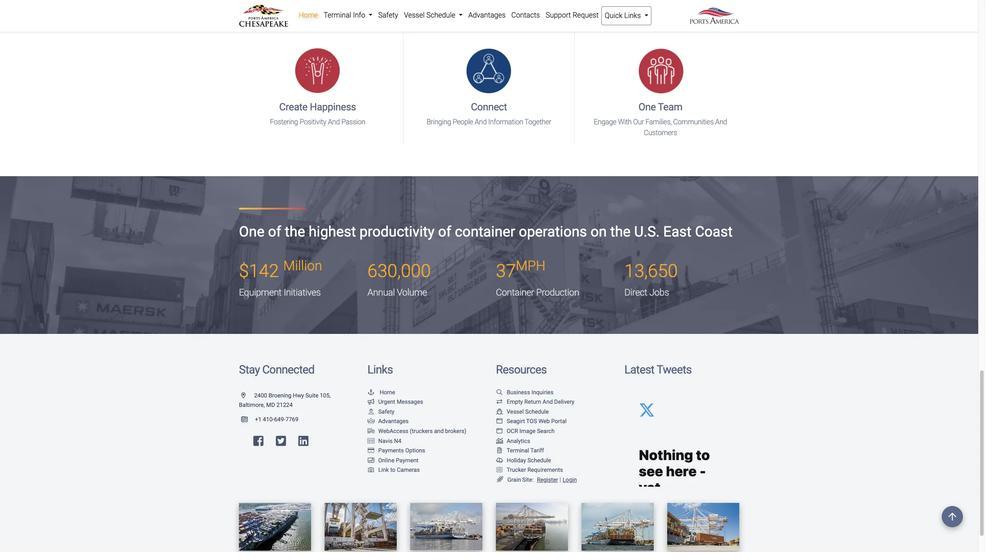 Task type: locate. For each thing, give the bounding box(es) containing it.
advantages left the contacts
[[469, 11, 506, 19]]

latest tweets
[[625, 363, 692, 377]]

stay connected
[[239, 363, 315, 377]]

1 horizontal spatial the
[[611, 223, 631, 240]]

one
[[639, 101, 656, 113], [239, 223, 265, 240]]

wheat image
[[496, 477, 504, 483]]

online
[[378, 457, 395, 464]]

1 vertical spatial one
[[239, 223, 265, 240]]

navis
[[378, 438, 393, 445]]

vessel schedule link
[[401, 6, 466, 24], [496, 409, 549, 415]]

2400 broening hwy suite 105, baltimore, md 21224
[[239, 392, 331, 409]]

1 vertical spatial schedule
[[525, 409, 549, 415]]

create
[[279, 101, 308, 113]]

of up $ 142 million
[[268, 223, 281, 240]]

the
[[677, 0, 689, 9]]

2 the from the left
[[611, 223, 631, 240]]

latest
[[625, 363, 655, 377]]

0 vertical spatial home
[[299, 11, 318, 19]]

1 to from the left
[[318, 0, 325, 9]]

search
[[537, 428, 555, 435]]

0 horizontal spatial vessel
[[404, 11, 425, 19]]

and inside the engage with our families, communities  and customers
[[716, 118, 728, 126]]

2 vertical spatial schedule
[[528, 457, 551, 464]]

0 horizontal spatial advantages
[[378, 418, 409, 425]]

safety
[[378, 11, 398, 19], [378, 409, 395, 415]]

broening
[[269, 392, 292, 399]]

safety down 'urgent'
[[378, 409, 395, 415]]

the up million
[[285, 223, 305, 240]]

terminal inside 'link'
[[324, 11, 351, 19]]

terminal for terminal info
[[324, 11, 351, 19]]

0 vertical spatial links
[[625, 11, 641, 20]]

people
[[453, 118, 473, 126]]

payment
[[396, 457, 419, 464]]

terminal info
[[324, 11, 367, 19]]

trucker requirements link
[[496, 467, 563, 474]]

0 horizontal spatial one
[[239, 223, 265, 240]]

1 the from the left
[[285, 223, 305, 240]]

1 vertical spatial links
[[368, 363, 393, 377]]

home link for urgent messages link
[[368, 389, 395, 396]]

0 vertical spatial one
[[639, 101, 656, 113]]

communities
[[674, 118, 714, 126]]

safety link right info
[[376, 6, 401, 24]]

md
[[266, 402, 275, 409]]

+1 410-649-7769 link
[[239, 416, 299, 423]]

safety link
[[376, 6, 401, 24], [368, 409, 395, 415]]

operations
[[519, 223, 587, 240]]

1 horizontal spatial one
[[639, 101, 656, 113]]

0 horizontal spatial home
[[299, 11, 318, 19]]

0 horizontal spatial vessel schedule link
[[401, 6, 466, 24]]

bringing
[[427, 118, 451, 126]]

37 mph
[[496, 258, 546, 282]]

home link
[[296, 6, 321, 24], [368, 389, 395, 396]]

analytics
[[507, 438, 531, 445]]

1 vertical spatial home link
[[368, 389, 395, 396]]

0 vertical spatial advantages link
[[466, 6, 509, 24]]

seagirt
[[507, 418, 525, 425]]

0 horizontal spatial the
[[285, 223, 305, 240]]

1 vertical spatial vessel
[[507, 409, 524, 415]]

production
[[536, 287, 579, 298]]

harm
[[342, 0, 359, 9]]

empty
[[507, 399, 523, 406]]

analytics image
[[496, 439, 503, 444]]

one up $ at the left of the page
[[239, 223, 265, 240]]

0 vertical spatial vessel schedule link
[[401, 6, 466, 24]]

1 vertical spatial safety link
[[368, 409, 395, 415]]

zero
[[327, 0, 341, 9]]

1 horizontal spatial home
[[380, 389, 395, 396]]

equipment initiatives
[[239, 287, 321, 298]]

one of the highest productivity of container operations on the u.s. east coast
[[239, 223, 733, 240]]

navis n4
[[378, 438, 402, 445]]

vessel schedule
[[404, 11, 457, 19], [507, 409, 549, 415]]

links down dedicated at the right of page
[[625, 11, 641, 20]]

ocr
[[507, 428, 518, 435]]

one up our
[[639, 101, 656, 113]]

best
[[690, 0, 704, 9]]

connect
[[471, 101, 507, 113]]

tweets
[[657, 363, 692, 377]]

0 horizontal spatial of
[[268, 223, 281, 240]]

advantages link up "webaccess"
[[368, 418, 409, 425]]

baltimore,
[[239, 402, 265, 409]]

1 horizontal spatial vessel schedule
[[507, 409, 549, 415]]

0 vertical spatial safety
[[378, 11, 398, 19]]

1 horizontal spatial of
[[438, 223, 452, 240]]

safety right info
[[378, 11, 398, 19]]

twitter square image
[[276, 436, 286, 447]]

team
[[658, 101, 683, 113]]

0 horizontal spatial to
[[318, 0, 325, 9]]

search image
[[496, 390, 503, 396]]

0 vertical spatial schedule
[[427, 11, 456, 19]]

and down the happiness
[[328, 118, 340, 126]]

advantages
[[469, 11, 506, 19], [378, 418, 409, 425]]

file invoice image
[[496, 448, 503, 454]]

advantages link
[[466, 6, 509, 24], [368, 418, 409, 425]]

image
[[520, 428, 536, 435]]

to left the zero
[[318, 0, 325, 9]]

1 horizontal spatial to
[[650, 0, 657, 9]]

on
[[591, 223, 607, 240]]

0 vertical spatial terminal
[[324, 11, 351, 19]]

1 horizontal spatial vessel
[[507, 409, 524, 415]]

2 to from the left
[[650, 0, 657, 9]]

the right on
[[611, 223, 631, 240]]

container storage image
[[368, 439, 375, 444]]

with
[[618, 118, 632, 126]]

1 horizontal spatial terminal
[[507, 448, 529, 454]]

safety link down 'urgent'
[[368, 409, 395, 415]]

resources
[[496, 363, 547, 377]]

and right communities
[[716, 118, 728, 126]]

payments options
[[378, 448, 425, 454]]

link to cameras
[[378, 467, 420, 474]]

links up the anchor image
[[368, 363, 393, 377]]

home link left the zero
[[296, 6, 321, 24]]

0 horizontal spatial vessel schedule
[[404, 11, 457, 19]]

630,000
[[368, 261, 431, 282]]

container
[[455, 223, 515, 240]]

hand receiving image
[[368, 419, 375, 425]]

n4
[[394, 438, 402, 445]]

terminal tariff
[[507, 448, 544, 454]]

2400 broening hwy suite 105, baltimore, md 21224 link
[[239, 392, 331, 409]]

to for dedicated
[[650, 0, 657, 9]]

portal
[[552, 418, 567, 425]]

information
[[488, 118, 523, 126]]

of
[[268, 223, 281, 240], [438, 223, 452, 240]]

browser image
[[496, 429, 503, 435]]

user hard hat image
[[368, 409, 375, 415]]

passion
[[342, 118, 365, 126]]

exchange image
[[496, 400, 503, 405]]

ocr image search link
[[496, 428, 555, 435]]

1 vertical spatial safety
[[378, 409, 395, 415]]

advantages up "webaccess"
[[378, 418, 409, 425]]

payments
[[378, 448, 404, 454]]

camera image
[[368, 468, 375, 474]]

home down commitment to zero harm
[[299, 11, 318, 19]]

0 horizontal spatial home link
[[296, 6, 321, 24]]

trucker
[[507, 467, 526, 474]]

of left container
[[438, 223, 452, 240]]

terminal down analytics
[[507, 448, 529, 454]]

home up 'urgent'
[[380, 389, 395, 396]]

to for commitment
[[318, 0, 325, 9]]

142
[[249, 261, 279, 282]]

fostering positivity and passion
[[270, 118, 365, 126]]

1 vertical spatial advantages
[[378, 418, 409, 425]]

go to top image
[[942, 507, 963, 528]]

1 horizontal spatial advantages link
[[466, 6, 509, 24]]

and down "inquiries"
[[543, 399, 553, 406]]

register link
[[535, 477, 558, 484]]

0 vertical spatial advantages
[[469, 11, 506, 19]]

to left being
[[650, 0, 657, 9]]

0 vertical spatial safety link
[[376, 6, 401, 24]]

one for one team
[[639, 101, 656, 113]]

and down connect
[[475, 118, 487, 126]]

1 horizontal spatial home link
[[368, 389, 395, 396]]

empty return and delivery link
[[496, 399, 575, 406]]

families,
[[646, 118, 672, 126]]

410-
[[263, 416, 274, 423]]

initiatives
[[284, 287, 321, 298]]

1 vertical spatial vessel schedule link
[[496, 409, 549, 415]]

home link up 'urgent'
[[368, 389, 395, 396]]

1 horizontal spatial advantages
[[469, 11, 506, 19]]

1 vertical spatial terminal
[[507, 448, 529, 454]]

0 horizontal spatial advantages link
[[368, 418, 409, 425]]

advantages link left the contacts
[[466, 6, 509, 24]]

browser image
[[496, 419, 503, 425]]

1 vertical spatial advantages link
[[368, 418, 409, 425]]

2 of from the left
[[438, 223, 452, 240]]

terminal down the zero
[[324, 11, 351, 19]]

engage with our families, communities  and customers
[[594, 118, 728, 137]]

0 vertical spatial home link
[[296, 6, 321, 24]]

0 horizontal spatial terminal
[[324, 11, 351, 19]]

21224
[[277, 402, 293, 409]]

to
[[318, 0, 325, 9], [650, 0, 657, 9]]

2400
[[254, 392, 267, 399]]

and for delivery
[[543, 399, 553, 406]]

schedule for ship icon
[[525, 409, 549, 415]]

productivity
[[360, 223, 435, 240]]

to
[[390, 467, 396, 474]]

and for passion
[[328, 118, 340, 126]]



Task type: vqa. For each thing, say whether or not it's contained in the screenshot.
N4
yes



Task type: describe. For each thing, give the bounding box(es) containing it.
+1
[[255, 416, 262, 423]]

1 of from the left
[[268, 223, 281, 240]]

1 vertical spatial vessel schedule
[[507, 409, 549, 415]]

mph
[[516, 258, 546, 274]]

direct
[[625, 287, 648, 298]]

u.s.
[[635, 223, 660, 240]]

truck container image
[[368, 429, 375, 435]]

requirements
[[528, 467, 563, 474]]

options
[[405, 448, 425, 454]]

0 horizontal spatial links
[[368, 363, 393, 377]]

highest
[[309, 223, 356, 240]]

list alt image
[[496, 468, 503, 474]]

login link
[[563, 477, 577, 484]]

delivery
[[555, 399, 575, 406]]

dedicated
[[618, 0, 648, 9]]

+1 410-649-7769
[[255, 416, 299, 423]]

tos
[[527, 418, 537, 425]]

one team
[[639, 101, 683, 113]]

webaccess
[[378, 428, 409, 435]]

urgent messages link
[[368, 399, 423, 406]]

$
[[239, 261, 249, 282]]

grain
[[508, 477, 521, 484]]

million
[[283, 258, 322, 274]]

safety link for terminal info 'link' at left top
[[376, 6, 401, 24]]

trucker requirements
[[507, 467, 563, 474]]

seagirt tos web portal
[[507, 418, 567, 425]]

navis n4 link
[[368, 438, 402, 445]]

home link for terminal info 'link' at left top
[[296, 6, 321, 24]]

terminal info link
[[321, 6, 376, 24]]

container production
[[496, 287, 579, 298]]

fostering
[[270, 118, 298, 126]]

1 safety from the top
[[378, 11, 398, 19]]

business inquiries
[[507, 389, 554, 396]]

business inquiries link
[[496, 389, 554, 396]]

1 horizontal spatial vessel schedule link
[[496, 409, 549, 415]]

bells image
[[496, 458, 503, 464]]

terminal tariff link
[[496, 448, 544, 454]]

credit card image
[[368, 448, 375, 454]]

support
[[546, 11, 571, 19]]

cameras
[[397, 467, 420, 474]]

anchor image
[[368, 390, 375, 396]]

seagirt tos web portal link
[[496, 418, 567, 425]]

link to cameras link
[[368, 467, 420, 474]]

ship image
[[496, 409, 503, 415]]

|
[[560, 476, 561, 484]]

our
[[634, 118, 644, 126]]

happiness
[[310, 101, 356, 113]]

container
[[496, 287, 534, 298]]

hwy
[[293, 392, 304, 399]]

being
[[659, 0, 676, 9]]

2 safety from the top
[[378, 409, 395, 415]]

web
[[539, 418, 550, 425]]

register
[[537, 477, 558, 484]]

urgent messages
[[378, 399, 423, 406]]

connected
[[262, 363, 315, 377]]

dedicated to being the best
[[618, 0, 704, 9]]

brokers)
[[445, 428, 467, 435]]

jobs
[[650, 287, 669, 298]]

0 vertical spatial vessel
[[404, 11, 425, 19]]

commitment to zero harm
[[276, 0, 359, 9]]

return
[[525, 399, 541, 406]]

annual
[[368, 287, 395, 298]]

facebook square image
[[254, 436, 264, 447]]

37
[[496, 261, 516, 282]]

phone office image
[[241, 417, 255, 423]]

terminal for terminal tariff
[[507, 448, 529, 454]]

commitment
[[276, 0, 316, 9]]

together
[[525, 118, 552, 126]]

holiday
[[507, 457, 526, 464]]

quick
[[605, 11, 623, 20]]

credit card front image
[[368, 458, 375, 464]]

649-
[[274, 416, 286, 423]]

map marker alt image
[[241, 393, 253, 399]]

and for information
[[475, 118, 487, 126]]

1 horizontal spatial links
[[625, 11, 641, 20]]

info
[[353, 11, 365, 19]]

safety link for urgent messages link
[[368, 409, 395, 415]]

quick links link
[[602, 6, 652, 25]]

ocr image search
[[507, 428, 555, 435]]

east
[[664, 223, 692, 240]]

empty return and delivery
[[507, 399, 575, 406]]

one for one of the highest productivity of container operations on the u.s. east coast
[[239, 223, 265, 240]]

webaccess (truckers and brokers) link
[[368, 428, 467, 435]]

0 vertical spatial vessel schedule
[[404, 11, 457, 19]]

equipment
[[239, 287, 282, 298]]

holiday schedule link
[[496, 457, 551, 464]]

engage
[[594, 118, 617, 126]]

7769
[[286, 416, 299, 423]]

$ 142 million
[[239, 258, 322, 282]]

coast
[[695, 223, 733, 240]]

bullhorn image
[[368, 400, 375, 405]]

schedule for bells image
[[528, 457, 551, 464]]

linkedin image
[[299, 436, 309, 447]]

1 vertical spatial home
[[380, 389, 395, 396]]

contacts link
[[509, 6, 543, 24]]

urgent
[[378, 399, 395, 406]]

holiday schedule
[[507, 457, 551, 464]]

messages
[[397, 399, 423, 406]]

bringing people and information together
[[427, 118, 552, 126]]



